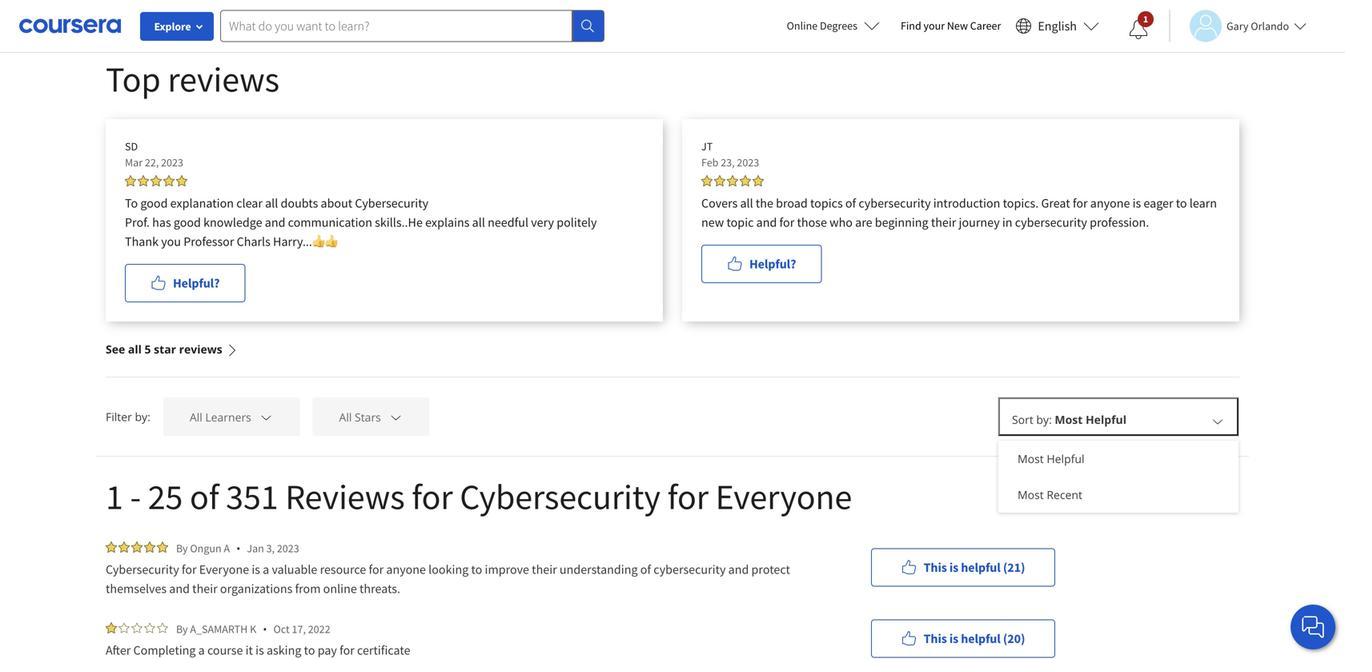 Task type: locate. For each thing, give the bounding box(es) containing it.
valuable
[[272, 562, 317, 578]]

1 vertical spatial cybersecurity
[[460, 475, 661, 519]]

0 horizontal spatial by:
[[135, 410, 150, 425]]

top
[[106, 57, 161, 101]]

by up completing
[[176, 623, 188, 637]]

1 vertical spatial a
[[263, 562, 269, 578]]

designed
[[835, 1, 883, 16]]

show notifications image
[[1129, 20, 1148, 39]]

governance, privacy, and risk management, to applications for achieving the goals of an enterprise, an institution, or a nation. this course is designed for students with some or no background in informati
[[106, 1, 1166, 16]]

0 horizontal spatial or
[[699, 1, 710, 16]]

0 vertical spatial everyone
[[716, 475, 852, 519]]

chevron down image for learners
[[259, 410, 273, 425]]

most down "sort"
[[1018, 452, 1044, 467]]

and inside to good explanation clear all doubts about cybersecurity prof. has good knowledge and communication skills..he explains all needful very politely ﻿thank you professor charls harry...👍👍
[[265, 215, 285, 231]]

reviews
[[168, 57, 279, 101], [179, 342, 222, 357]]

0 vertical spatial their
[[931, 215, 957, 231]]

1 horizontal spatial everyone
[[716, 475, 852, 519]]

What do you want to learn? text field
[[220, 10, 573, 42]]

by: right "sort"
[[1037, 412, 1052, 428]]

2023 right 3,
[[277, 542, 299, 556]]

1 vertical spatial helpful
[[961, 631, 1001, 648]]

very
[[531, 215, 554, 231]]

1 by from the top
[[176, 542, 188, 556]]

filled star image
[[125, 175, 136, 187], [138, 175, 149, 187], [176, 175, 187, 187], [702, 175, 713, 187], [727, 175, 738, 187], [753, 175, 764, 187], [144, 542, 155, 553]]

all right clear
[[265, 195, 278, 211]]

all left needful
[[472, 215, 485, 231]]

cybersecurity for about
[[355, 195, 429, 211]]

0 vertical spatial anyone
[[1091, 195, 1130, 211]]

is up organizations
[[252, 562, 260, 578]]

anyone
[[1091, 195, 1130, 211], [386, 562, 426, 578]]

the left broad
[[756, 195, 774, 211]]

most for most helpful
[[1018, 452, 1044, 467]]

skills..he
[[375, 215, 423, 231]]

0 horizontal spatial cybersecurity
[[654, 562, 726, 578]]

1 vertical spatial 1
[[106, 475, 123, 519]]

star image left star image
[[119, 623, 130, 634]]

2 all from the left
[[339, 410, 352, 425]]

1 horizontal spatial 2023
[[277, 542, 299, 556]]

1 an from the left
[[548, 1, 562, 16]]

helpful? button down topic
[[702, 245, 822, 284]]

2 horizontal spatial their
[[931, 215, 957, 231]]

themselves
[[106, 581, 167, 597]]

most up most helpful at the bottom of the page
[[1055, 412, 1083, 428]]

chevron down image inside all stars button
[[389, 410, 403, 425]]

helpful? button
[[702, 245, 822, 284], [125, 264, 245, 303]]

of right understanding
[[641, 562, 651, 578]]

who
[[830, 215, 853, 231]]

reviews down "explore" dropdown button
[[168, 57, 279, 101]]

1 horizontal spatial chevron down image
[[389, 410, 403, 425]]

2 vertical spatial a
[[198, 643, 205, 659]]

filled star image up themselves
[[144, 542, 155, 553]]

jt
[[702, 139, 713, 154]]

menu
[[999, 441, 1239, 513]]

certificate
[[357, 643, 410, 659]]

0 vertical spatial in
[[1105, 1, 1115, 16]]

1 vertical spatial their
[[532, 562, 557, 578]]

0 horizontal spatial chevron down image
[[259, 410, 273, 425]]

protect
[[752, 562, 790, 578]]

2023 inside by ongun a • jan 3, 2023
[[277, 542, 299, 556]]

jt feb 23, 2023
[[702, 139, 759, 170]]

privacy,
[[172, 1, 212, 16]]

introduction
[[934, 195, 1001, 211]]

management,
[[260, 1, 332, 16]]

all
[[265, 195, 278, 211], [740, 195, 753, 211], [472, 215, 485, 231], [128, 342, 142, 357]]

all up topic
[[740, 195, 753, 211]]

cybersecurity for everyone is a valuable resource for anyone looking to improve their understanding of cybersecurity and protect themselves and their organizations from online threats.
[[106, 562, 793, 597]]

1 horizontal spatial anyone
[[1091, 195, 1130, 211]]

2 vertical spatial cybersecurity
[[654, 562, 726, 578]]

star image
[[119, 623, 130, 634], [144, 623, 155, 634], [157, 623, 168, 634]]

is inside button
[[950, 560, 959, 576]]

1 all from the left
[[190, 410, 202, 425]]

1 horizontal spatial 1
[[1144, 13, 1149, 25]]

1 horizontal spatial •
[[263, 622, 267, 637]]

• for is
[[236, 541, 241, 557]]

a up organizations
[[263, 562, 269, 578]]

1 horizontal spatial their
[[532, 562, 557, 578]]

harry...👍👍
[[273, 234, 338, 250]]

1 for 1 - 25 of 351 reviews for cybersecurity for everyone
[[106, 475, 123, 519]]

0 horizontal spatial everyone
[[199, 562, 249, 578]]

1 horizontal spatial by:
[[1037, 412, 1052, 428]]

no
[[1023, 1, 1037, 16]]

by inside by ongun a • jan 3, 2023
[[176, 542, 188, 556]]

0 vertical spatial •
[[236, 541, 241, 557]]

0 horizontal spatial cybersecurity
[[106, 562, 179, 578]]

all left the stars
[[339, 410, 352, 425]]

by:
[[135, 410, 150, 425], [1037, 412, 1052, 428]]

2023 right 23,
[[737, 155, 759, 170]]

their right improve
[[532, 562, 557, 578]]

1 horizontal spatial cybersecurity
[[355, 195, 429, 211]]

0 vertical spatial helpful
[[961, 560, 1001, 576]]

all inside button
[[339, 410, 352, 425]]

0 vertical spatial cybersecurity
[[859, 195, 931, 211]]

2 vertical spatial their
[[192, 581, 218, 597]]

see all 5 star reviews
[[106, 342, 222, 357]]

most left recent
[[1018, 488, 1044, 503]]

all for all stars
[[339, 410, 352, 425]]

2023 inside jt feb 23, 2023
[[737, 155, 759, 170]]

1 horizontal spatial or
[[1009, 1, 1021, 16]]

1 left ...
[[1144, 13, 1149, 25]]

politely
[[557, 215, 597, 231]]

25
[[148, 475, 183, 519]]

and left risk
[[215, 1, 235, 16]]

to right "looking"
[[471, 562, 482, 578]]

• right k
[[263, 622, 267, 637]]

helpful? down topic
[[750, 256, 796, 272]]

star image right star image
[[144, 623, 155, 634]]

in down topics.
[[1003, 215, 1013, 231]]

this for this is helpful (20)
[[924, 631, 947, 648]]

helpful inside button
[[961, 631, 1001, 648]]

1 horizontal spatial a
[[263, 562, 269, 578]]

1 inside button
[[1144, 13, 1149, 25]]

an right goals
[[548, 1, 562, 16]]

or left "no"
[[1009, 1, 1021, 16]]

is inside covers all the broad topics of cybersecurity introduction topics. great for anyone is eager to learn new topic and for those who are beginning their journey in cybersecurity profession.
[[1133, 195, 1141, 211]]

0 horizontal spatial course
[[207, 643, 243, 659]]

• right a
[[236, 541, 241, 557]]

2023 right 22,
[[161, 155, 183, 170]]

is left eager
[[1133, 195, 1141, 211]]

helpful left (21)
[[961, 560, 1001, 576]]

all for all learners
[[190, 410, 202, 425]]

0 horizontal spatial •
[[236, 541, 241, 557]]

all left learners
[[190, 410, 202, 425]]

coursera image
[[19, 13, 121, 39]]

some
[[977, 1, 1006, 16]]

2023
[[161, 155, 183, 170], [737, 155, 759, 170], [277, 542, 299, 556]]

for
[[415, 1, 430, 16], [886, 1, 901, 16], [1073, 195, 1088, 211], [780, 215, 795, 231], [412, 475, 453, 519], [668, 475, 709, 519], [182, 562, 197, 578], [369, 562, 384, 578], [340, 643, 355, 659]]

helpful?
[[750, 256, 796, 272], [173, 275, 220, 292]]

to
[[335, 1, 346, 16], [1176, 195, 1187, 211], [471, 562, 482, 578], [304, 643, 315, 659]]

0 horizontal spatial helpful
[[1047, 452, 1085, 467]]

a left nation.
[[713, 1, 719, 16]]

professor
[[184, 234, 234, 250]]

1 vertical spatial helpful
[[1047, 452, 1085, 467]]

2 horizontal spatial a
[[713, 1, 719, 16]]

0 vertical spatial helpful?
[[750, 256, 796, 272]]

helpful? down professor
[[173, 275, 220, 292]]

5
[[145, 342, 151, 357]]

an left institution,
[[624, 1, 637, 16]]

everyone up protect
[[716, 475, 852, 519]]

0 vertical spatial good
[[140, 195, 168, 211]]

by inside the by a_samarth k • oct 17, 2022
[[176, 623, 188, 637]]

1 or from the left
[[699, 1, 710, 16]]

helpful left (20) in the right of the page
[[961, 631, 1001, 648]]

0 horizontal spatial anyone
[[386, 562, 426, 578]]

it
[[246, 643, 253, 659]]

menu containing most helpful
[[999, 441, 1239, 513]]

sd
[[125, 139, 138, 154]]

most
[[1055, 412, 1083, 428], [1018, 452, 1044, 467], [1018, 488, 1044, 503]]

2 vertical spatial cybersecurity
[[106, 562, 179, 578]]

1 vertical spatial everyone
[[199, 562, 249, 578]]

most inside menu item
[[1018, 452, 1044, 467]]

everyone
[[716, 475, 852, 519], [199, 562, 249, 578]]

profession.
[[1090, 215, 1149, 231]]

1 vertical spatial helpful?
[[173, 275, 220, 292]]

1 vertical spatial this
[[924, 560, 947, 576]]

helpful up most helpful menu item
[[1086, 412, 1127, 428]]

filled star image
[[151, 175, 162, 187], [163, 175, 175, 187], [714, 175, 726, 187], [740, 175, 751, 187], [106, 542, 117, 553], [119, 542, 130, 553], [131, 542, 143, 553], [157, 542, 168, 553], [106, 623, 117, 634]]

this inside button
[[924, 560, 947, 576]]

1 left the -
[[106, 475, 123, 519]]

orlando
[[1251, 19, 1289, 33]]

1 horizontal spatial helpful?
[[750, 256, 796, 272]]

great
[[1041, 195, 1071, 211]]

0 vertical spatial this
[[762, 1, 783, 16]]

reviews right star
[[179, 342, 222, 357]]

1 vertical spatial in
[[1003, 215, 1013, 231]]

1 vertical spatial •
[[263, 622, 267, 637]]

to left pay
[[304, 643, 315, 659]]

by: right filter
[[135, 410, 150, 425]]

0 vertical spatial helpful
[[1086, 412, 1127, 428]]

2 horizontal spatial star image
[[157, 623, 168, 634]]

1 vertical spatial course
[[207, 643, 243, 659]]

anyone up profession.
[[1091, 195, 1130, 211]]

0 horizontal spatial helpful?
[[173, 275, 220, 292]]

by left ongun
[[176, 542, 188, 556]]

this right nation.
[[762, 1, 783, 16]]

all
[[190, 410, 202, 425], [339, 410, 352, 425]]

1 vertical spatial cybersecurity
[[1015, 215, 1088, 231]]

0 horizontal spatial a
[[198, 643, 205, 659]]

1 vertical spatial by
[[176, 623, 188, 637]]

helpful inside button
[[961, 560, 1001, 576]]

a down a_samarth
[[198, 643, 205, 659]]

most inside menu item
[[1018, 488, 1044, 503]]

2 vertical spatial this
[[924, 631, 947, 648]]

enterprise,
[[564, 1, 621, 16]]

1 horizontal spatial all
[[339, 410, 352, 425]]

2023 inside sd mar 22, 2023
[[161, 155, 183, 170]]

1 horizontal spatial the
[[756, 195, 774, 211]]

0 vertical spatial by
[[176, 542, 188, 556]]

their inside covers all the broad topics of cybersecurity introduction topics. great for anyone is eager to learn new topic and for those who are beginning their journey in cybersecurity profession.
[[931, 215, 957, 231]]

new
[[947, 18, 968, 33]]

1 vertical spatial reviews
[[179, 342, 222, 357]]

is
[[824, 1, 832, 16], [1133, 195, 1141, 211], [950, 560, 959, 576], [252, 562, 260, 578], [950, 631, 959, 648], [256, 643, 264, 659]]

2023 for sd mar 22, 2023
[[161, 155, 183, 170]]

1 vertical spatial anyone
[[386, 562, 426, 578]]

in inside covers all the broad topics of cybersecurity introduction topics. great for anyone is eager to learn new topic and for those who are beginning their journey in cybersecurity profession.
[[1003, 215, 1013, 231]]

cybersecurity inside to good explanation clear all doubts about cybersecurity prof. has good knowledge and communication skills..he explains all needful very politely ﻿thank you professor charls harry...👍👍
[[355, 195, 429, 211]]

1 horizontal spatial an
[[624, 1, 637, 16]]

1 horizontal spatial star image
[[144, 623, 155, 634]]

of
[[535, 1, 546, 16], [846, 195, 856, 211], [190, 475, 219, 519], [641, 562, 651, 578]]

2 vertical spatial most
[[1018, 488, 1044, 503]]

helpful? for right helpful? button
[[750, 256, 796, 272]]

helpful up recent
[[1047, 452, 1085, 467]]

anyone up threats.
[[386, 562, 426, 578]]

0 horizontal spatial star image
[[119, 623, 130, 634]]

this is helpful (20)
[[924, 631, 1025, 648]]

0 horizontal spatial in
[[1003, 215, 1013, 231]]

everyone down a
[[199, 562, 249, 578]]

recent
[[1047, 488, 1083, 503]]

in left informati
[[1105, 1, 1115, 16]]

gary orlando button
[[1169, 10, 1307, 42]]

understanding
[[560, 562, 638, 578]]

english button
[[1009, 0, 1106, 52]]

from
[[295, 581, 321, 597]]

learn
[[1190, 195, 1217, 211]]

sd mar 22, 2023
[[125, 139, 183, 170]]

of up the who
[[846, 195, 856, 211]]

anyone inside cybersecurity for everyone is a valuable resource for anyone looking to improve their understanding of cybersecurity and protect themselves and their organizations from online threats.
[[386, 562, 426, 578]]

chevron down image
[[259, 410, 273, 425], [389, 410, 403, 425], [1211, 414, 1225, 429]]

eager
[[1144, 195, 1174, 211]]

chevron down image inside all learners button
[[259, 410, 273, 425]]

to inside covers all the broad topics of cybersecurity introduction topics. great for anyone is eager to learn new topic and for those who are beginning their journey in cybersecurity profession.
[[1176, 195, 1187, 211]]

all inside button
[[190, 410, 202, 425]]

course up online
[[786, 1, 821, 16]]

anyone inside covers all the broad topics of cybersecurity introduction topics. great for anyone is eager to learn new topic and for those who are beginning their journey in cybersecurity profession.
[[1091, 195, 1130, 211]]

•
[[236, 541, 241, 557], [263, 622, 267, 637]]

helpful? button down you
[[125, 264, 245, 303]]

1 button
[[1116, 10, 1161, 49]]

0 vertical spatial 1
[[1144, 13, 1149, 25]]

the left goals
[[485, 1, 502, 16]]

3 star image from the left
[[157, 623, 168, 634]]

0 vertical spatial the
[[485, 1, 502, 16]]

3,
[[266, 542, 275, 556]]

is left (20) in the right of the page
[[950, 631, 959, 648]]

to left learn
[[1176, 195, 1187, 211]]

and right topic
[[757, 215, 777, 231]]

their down ongun
[[192, 581, 218, 597]]

0 horizontal spatial their
[[192, 581, 218, 597]]

1 vertical spatial the
[[756, 195, 774, 211]]

1 horizontal spatial cybersecurity
[[859, 195, 931, 211]]

your
[[924, 18, 945, 33]]

learners
[[205, 410, 251, 425]]

k
[[250, 623, 256, 637]]

this up this is helpful (20) button at the bottom right of the page
[[924, 560, 947, 576]]

this inside button
[[924, 631, 947, 648]]

2 helpful from the top
[[961, 631, 1001, 648]]

0 horizontal spatial 1
[[106, 475, 123, 519]]

2 horizontal spatial 2023
[[737, 155, 759, 170]]

to inside cybersecurity for everyone is a valuable resource for anyone looking to improve their understanding of cybersecurity and protect themselves and their organizations from online threats.
[[471, 562, 482, 578]]

the
[[485, 1, 502, 16], [756, 195, 774, 211]]

all left 5
[[128, 342, 142, 357]]

2 by from the top
[[176, 623, 188, 637]]

this down this is helpful (21) button
[[924, 631, 947, 648]]

course down a_samarth
[[207, 643, 243, 659]]

0 vertical spatial a
[[713, 1, 719, 16]]

star image up completing
[[157, 623, 168, 634]]

is left (21)
[[950, 560, 959, 576]]

1 helpful from the top
[[961, 560, 1001, 576]]

2 horizontal spatial cybersecurity
[[460, 475, 661, 519]]

or left nation.
[[699, 1, 710, 16]]

﻿thank
[[125, 234, 159, 250]]

find
[[901, 18, 922, 33]]

0 horizontal spatial an
[[548, 1, 562, 16]]

0 horizontal spatial all
[[190, 410, 202, 425]]

None search field
[[220, 10, 605, 42]]

most for most recent
[[1018, 488, 1044, 503]]

0 horizontal spatial 2023
[[161, 155, 183, 170]]

0 vertical spatial course
[[786, 1, 821, 16]]

good up has
[[140, 195, 168, 211]]

most recent menu item
[[999, 477, 1239, 513]]

and up charls
[[265, 215, 285, 231]]

sort
[[1012, 412, 1034, 428]]

0 vertical spatial cybersecurity
[[355, 195, 429, 211]]

of inside cybersecurity for everyone is a valuable resource for anyone looking to improve their understanding of cybersecurity and protect themselves and their organizations from online threats.
[[641, 562, 651, 578]]

1
[[1144, 13, 1149, 25], [106, 475, 123, 519]]

1 vertical spatial most
[[1018, 452, 1044, 467]]

filled star image down 22,
[[138, 175, 149, 187]]

star image
[[131, 623, 143, 634]]

good down the explanation
[[174, 215, 201, 231]]

(20)
[[1003, 631, 1025, 648]]

filled star image down 23,
[[727, 175, 738, 187]]

all stars button
[[313, 398, 430, 436]]

chevron down image for stars
[[389, 410, 403, 425]]

needful
[[488, 215, 529, 231]]

their down introduction
[[931, 215, 957, 231]]

cybersecurity inside cybersecurity for everyone is a valuable resource for anyone looking to improve their understanding of cybersecurity and protect themselves and their organizations from online threats.
[[654, 562, 726, 578]]

1 horizontal spatial good
[[174, 215, 201, 231]]

of right the 25
[[190, 475, 219, 519]]

0 vertical spatial most
[[1055, 412, 1083, 428]]



Task type: describe. For each thing, give the bounding box(es) containing it.
achieving
[[433, 1, 482, 16]]

oct
[[273, 623, 290, 637]]

351
[[226, 475, 278, 519]]

about
[[321, 195, 353, 211]]

topics
[[810, 195, 843, 211]]

by ongun a • jan 3, 2023
[[176, 541, 299, 557]]

pay
[[318, 643, 337, 659]]

institution,
[[640, 1, 696, 16]]

filled star image up the explanation
[[176, 175, 187, 187]]

covers all the broad topics of cybersecurity introduction topics. great for anyone is eager to learn new topic and for those who are beginning their journey in cybersecurity profession.
[[702, 195, 1217, 231]]

informati
[[1118, 1, 1166, 16]]

sort by: most helpful
[[1012, 412, 1127, 428]]

nation.
[[722, 1, 759, 16]]

cybersecurity for for
[[460, 475, 661, 519]]

gary orlando
[[1227, 19, 1289, 33]]

of right goals
[[535, 1, 546, 16]]

organizations
[[220, 581, 293, 597]]

2 horizontal spatial cybersecurity
[[1015, 215, 1088, 231]]

22,
[[145, 155, 159, 170]]

by a_samarth k • oct 17, 2022
[[176, 622, 330, 637]]

1 horizontal spatial in
[[1105, 1, 1115, 16]]

journey
[[959, 215, 1000, 231]]

a_samarth
[[190, 623, 248, 637]]

new
[[702, 215, 724, 231]]

1 for 1
[[1144, 13, 1149, 25]]

degrees
[[820, 18, 858, 33]]

broad
[[776, 195, 808, 211]]

covers
[[702, 195, 738, 211]]

knowledge
[[204, 215, 262, 231]]

this is helpful (21) button
[[871, 549, 1056, 587]]

feb
[[702, 155, 719, 170]]

are
[[855, 215, 873, 231]]

the inside covers all the broad topics of cybersecurity introduction topics. great for anyone is eager to learn new topic and for those who are beginning their journey in cybersecurity profession.
[[756, 195, 774, 211]]

beginning
[[875, 215, 929, 231]]

see all 5 star reviews button
[[106, 322, 238, 377]]

...
[[1166, 0, 1176, 16]]

is inside cybersecurity for everyone is a valuable resource for anyone looking to improve their understanding of cybersecurity and protect themselves and their organizations from online threats.
[[252, 562, 260, 578]]

2 star image from the left
[[144, 623, 155, 634]]

reviews inside button
[[179, 342, 222, 357]]

topic
[[727, 215, 754, 231]]

filled star image down jt feb 23, 2023
[[753, 175, 764, 187]]

topics.
[[1003, 195, 1039, 211]]

and inside covers all the broad topics of cybersecurity introduction topics. great for anyone is eager to learn new topic and for those who are beginning their journey in cybersecurity profession.
[[757, 215, 777, 231]]

(21)
[[1003, 560, 1025, 576]]

17,
[[292, 623, 306, 637]]

-
[[130, 475, 141, 519]]

has
[[152, 215, 171, 231]]

online degrees button
[[774, 8, 893, 43]]

filled star image down feb
[[702, 175, 713, 187]]

goals
[[505, 1, 532, 16]]

charls
[[237, 234, 271, 250]]

cybersecurity inside cybersecurity for everyone is a valuable resource for anyone looking to improve their understanding of cybersecurity and protect themselves and their organizations from online threats.
[[106, 562, 179, 578]]

1 star image from the left
[[119, 623, 130, 634]]

a inside cybersecurity for everyone is a valuable resource for anyone looking to improve their understanding of cybersecurity and protect themselves and their organizations from online threats.
[[263, 562, 269, 578]]

online degrees
[[787, 18, 858, 33]]

everyone inside cybersecurity for everyone is a valuable resource for anyone looking to improve their understanding of cybersecurity and protect themselves and their organizations from online threats.
[[199, 562, 249, 578]]

is inside button
[[950, 631, 959, 648]]

students
[[904, 1, 949, 16]]

filled star image down mar
[[125, 175, 136, 187]]

2 an from the left
[[624, 1, 637, 16]]

to
[[125, 195, 138, 211]]

communication
[[288, 215, 372, 231]]

after
[[106, 643, 131, 659]]

helpful inside menu item
[[1047, 452, 1085, 467]]

helpful for (20)
[[961, 631, 1001, 648]]

ongun
[[190, 542, 222, 556]]

all learners button
[[163, 398, 300, 436]]

explore
[[154, 19, 191, 34]]

is up online degrees
[[824, 1, 832, 16]]

top reviews
[[106, 57, 279, 101]]

chat with us image
[[1301, 615, 1326, 641]]

2 or from the left
[[1009, 1, 1021, 16]]

applications
[[349, 1, 412, 16]]

english
[[1038, 18, 1077, 34]]

0 vertical spatial reviews
[[168, 57, 279, 101]]

1 vertical spatial good
[[174, 215, 201, 231]]

filter
[[106, 410, 132, 425]]

those
[[797, 215, 827, 231]]

all inside see all 5 star reviews button
[[128, 342, 142, 357]]

all inside covers all the broad topics of cybersecurity introduction topics. great for anyone is eager to learn new topic and for those who are beginning their journey in cybersecurity profession.
[[740, 195, 753, 211]]

this is helpful (20) button
[[871, 620, 1056, 659]]

you
[[161, 234, 181, 250]]

1 horizontal spatial helpful
[[1086, 412, 1127, 428]]

by for completing
[[176, 623, 188, 637]]

0 horizontal spatial helpful? button
[[125, 264, 245, 303]]

completing
[[133, 643, 196, 659]]

prof.
[[125, 215, 150, 231]]

0 horizontal spatial good
[[140, 195, 168, 211]]

is right it
[[256, 643, 264, 659]]

1 horizontal spatial course
[[786, 1, 821, 16]]

all learners
[[190, 410, 251, 425]]

2023 for jt feb 23, 2023
[[737, 155, 759, 170]]

by: for sort
[[1037, 412, 1052, 428]]

most recent
[[1018, 488, 1083, 503]]

with
[[952, 1, 975, 16]]

of inside covers all the broad topics of cybersecurity introduction topics. great for anyone is eager to learn new topic and for those who are beginning their journey in cybersecurity profession.
[[846, 195, 856, 211]]

a
[[224, 542, 230, 556]]

this is helpful (21)
[[924, 560, 1025, 576]]

clear
[[236, 195, 263, 211]]

find your new career
[[901, 18, 1001, 33]]

1 horizontal spatial helpful? button
[[702, 245, 822, 284]]

see
[[106, 342, 125, 357]]

this for this is helpful (21)
[[924, 560, 947, 576]]

most helpful menu item
[[999, 441, 1239, 477]]

23,
[[721, 155, 735, 170]]

2 horizontal spatial chevron down image
[[1211, 414, 1225, 429]]

helpful for (21)
[[961, 560, 1001, 576]]

risk
[[238, 1, 257, 16]]

threats.
[[360, 581, 400, 597]]

and left protect
[[729, 562, 749, 578]]

helpful? for leftmost helpful? button
[[173, 275, 220, 292]]

by for for
[[176, 542, 188, 556]]

gary
[[1227, 19, 1249, 33]]

governance,
[[106, 1, 169, 16]]

by: for filter
[[135, 410, 150, 425]]

to good explanation clear all doubts about cybersecurity prof. has good knowledge and communication skills..he explains all needful very politely ﻿thank you professor charls harry...👍👍
[[125, 195, 597, 250]]

0 horizontal spatial the
[[485, 1, 502, 16]]

filter by:
[[106, 410, 150, 425]]

to left applications
[[335, 1, 346, 16]]

1 - 25 of 351 reviews for cybersecurity for everyone
[[106, 475, 852, 519]]

• for course
[[263, 622, 267, 637]]

online
[[787, 18, 818, 33]]

online
[[323, 581, 357, 597]]

and right themselves
[[169, 581, 190, 597]]

looking
[[429, 562, 469, 578]]



Task type: vqa. For each thing, say whether or not it's contained in the screenshot.
IN in the Covers all the broad topics of cybersecurity introduction topics. Great for anyone is eager to learn new topic and for those who are beginning their journey in cybersecurity profession.
yes



